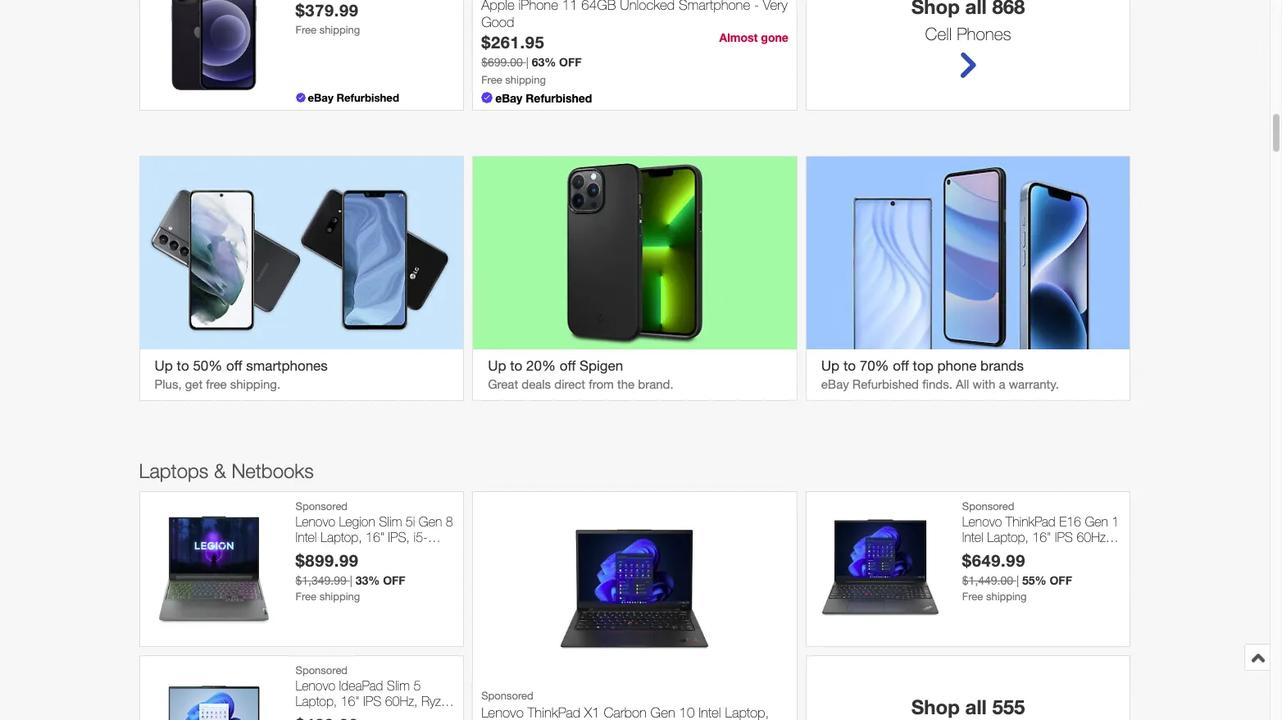 Task type: vqa. For each thing, say whether or not it's contained in the screenshot.


Task type: describe. For each thing, give the bounding box(es) containing it.
| inside apple iphone 11 64gb unlocked smartphone - very good $261.95 $699.00 | 63% off free shipping
[[526, 56, 529, 69]]

shipping.
[[230, 377, 281, 391]]

sponsored lenovo ideapad slim 5 laptop, 16" ips  60hz, ryzen 5 7530u, 16gb, 512gb
[[296, 664, 455, 720]]

512gb for $649.99
[[1054, 546, 1094, 560]]

e16
[[1060, 514, 1082, 529]]

off inside apple iphone 11 64gb unlocked smartphone - very good $261.95 $699.00 | 63% off free shipping
[[559, 55, 582, 69]]

16" inside sponsored lenovo legion slim 5i gen 8 intel laptop, 16" ips,  i5- 13500h, 16gb, 512gb
[[366, 530, 385, 545]]

20%
[[527, 357, 556, 374]]

lenovo legion slim 5i gen 8 intel laptop, 16" ips,  i5- 13500h, 16gb, 512gb link
[[296, 514, 455, 560]]

iphone
[[519, 0, 558, 13]]

shipping inside $649.99 $1,449.00 | 55% off free shipping
[[987, 591, 1027, 603]]

555
[[993, 695, 1026, 718]]

spigen
[[580, 357, 623, 374]]

70%
[[860, 357, 889, 374]]

ideapad
[[339, 678, 383, 693]]

0 horizontal spatial ebay
[[308, 91, 334, 104]]

0 horizontal spatial 5
[[296, 710, 303, 720]]

$649.99
[[963, 550, 1026, 570]]

7530u,
[[307, 710, 348, 720]]

almost gone
[[720, 30, 789, 44]]

lenovo for $649.99
[[963, 514, 1003, 529]]

shipping inside $899.99 $1,349.99 | 33% off free shipping
[[320, 591, 360, 603]]

free inside $649.99 $1,449.00 | 55% off free shipping
[[963, 591, 984, 603]]

off inside $649.99 $1,449.00 | 55% off free shipping
[[1050, 573, 1073, 587]]

free inside $899.99 $1,349.99 | 33% off free shipping
[[296, 591, 317, 603]]

$1,349.99
[[296, 574, 347, 587]]

phone
[[938, 357, 977, 374]]

netbooks
[[232, 459, 314, 482]]

free inside apple iphone 11 64gb unlocked smartphone - very good $261.95 $699.00 | 63% off free shipping
[[482, 74, 502, 86]]

sponsored for ideapad
[[296, 664, 348, 676]]

warranty.
[[1009, 377, 1059, 391]]

1 ebay refurbished from the left
[[308, 91, 399, 104]]

ips,
[[388, 530, 410, 545]]

$699.00
[[482, 56, 523, 69]]

$899.99
[[296, 550, 359, 570]]

unlocked
[[620, 0, 675, 13]]

512gb inside sponsored lenovo ideapad slim 5 laptop, 16" ips  60hz, ryzen 5 7530u, 16gb, 512gb
[[391, 710, 431, 720]]

ryzen
[[421, 694, 455, 709]]

smartphone
[[679, 0, 751, 13]]

to for 50%
[[177, 357, 189, 374]]

off inside the "up to 50% off smartphones plus, get free shipping."
[[226, 357, 242, 374]]

very
[[763, 0, 788, 13]]

smartphones
[[246, 357, 328, 374]]

shop all 555
[[912, 695, 1026, 718]]

shipping inside apple iphone 11 64gb unlocked smartphone - very good $261.95 $699.00 | 63% off free shipping
[[505, 74, 546, 86]]

1 horizontal spatial refurbished
[[526, 91, 592, 105]]

laptop, inside sponsored lenovo thinkpad e16 gen 1 intel laptop, 16" ips  60hz, i5-1335u, 8gb, 512gb
[[988, 530, 1029, 545]]

16" inside sponsored lenovo thinkpad e16 gen 1 intel laptop, 16" ips  60hz, i5-1335u, 8gb, 512gb
[[1033, 530, 1052, 545]]

brands
[[981, 357, 1024, 374]]

slim for 5i
[[379, 514, 402, 529]]

0 horizontal spatial refurbished
[[337, 91, 399, 104]]

great
[[488, 377, 518, 391]]

good
[[482, 14, 515, 30]]

| for $899.99
[[350, 574, 352, 587]]

direct
[[555, 377, 586, 391]]

8
[[446, 514, 453, 529]]

$379.99
[[296, 0, 359, 20]]

off inside $899.99 $1,349.99 | 33% off free shipping
[[383, 573, 406, 587]]

13500h,
[[296, 546, 345, 560]]

gen inside sponsored lenovo thinkpad e16 gen 1 intel laptop, 16" ips  60hz, i5-1335u, 8gb, 512gb
[[1085, 514, 1109, 529]]

up to 70% off top phone brands ebay refurbished finds. all with a warranty.
[[822, 357, 1059, 391]]

laptops
[[139, 459, 209, 482]]

16" inside sponsored lenovo ideapad slim 5 laptop, 16" ips  60hz, ryzen 5 7530u, 16gb, 512gb
[[341, 694, 360, 709]]

11
[[562, 0, 578, 13]]

i5- for $899.99
[[414, 530, 428, 545]]

thinkpad
[[1006, 514, 1056, 529]]

cell phones link
[[811, 0, 1126, 106]]

50%
[[193, 357, 222, 374]]

shop
[[912, 695, 960, 718]]

intel inside sponsored lenovo legion slim 5i gen 8 intel laptop, 16" ips,  i5- 13500h, 16gb, 512gb
[[296, 530, 317, 545]]

i5- for $649.99
[[963, 546, 977, 560]]

gen inside sponsored lenovo legion slim 5i gen 8 intel laptop, 16" ips,  i5- 13500h, 16gb, 512gb
[[419, 514, 442, 529]]

free inside $379.99 free shipping
[[296, 24, 317, 36]]

60hz, inside sponsored lenovo ideapad slim 5 laptop, 16" ips  60hz, ryzen 5 7530u, 16gb, 512gb
[[385, 694, 418, 709]]

ips inside sponsored lenovo ideapad slim 5 laptop, 16" ips  60hz, ryzen 5 7530u, 16gb, 512gb
[[363, 694, 382, 709]]

$899.99 $1,349.99 | 33% off free shipping
[[296, 550, 406, 603]]

64gb
[[582, 0, 616, 13]]

gone
[[761, 30, 789, 44]]

slim for 5
[[387, 678, 410, 693]]

16gb, inside sponsored lenovo ideapad slim 5 laptop, 16" ips  60hz, ryzen 5 7530u, 16gb, 512gb
[[352, 710, 388, 720]]

get
[[185, 377, 203, 391]]

$649.99 $1,449.00 | 55% off free shipping
[[963, 550, 1073, 603]]



Task type: locate. For each thing, give the bounding box(es) containing it.
slim inside sponsored lenovo legion slim 5i gen 8 intel laptop, 16" ips,  i5- 13500h, 16gb, 512gb
[[379, 514, 402, 529]]

slim inside sponsored lenovo ideapad slim 5 laptop, 16" ips  60hz, ryzen 5 7530u, 16gb, 512gb
[[387, 678, 410, 693]]

5i
[[406, 514, 415, 529]]

33%
[[356, 573, 380, 587]]

laptops & netbooks
[[139, 459, 314, 482]]

60hz, inside sponsored lenovo thinkpad e16 gen 1 intel laptop, 16" ips  60hz, i5-1335u, 8gb, 512gb
[[1077, 530, 1110, 545]]

512gb inside sponsored lenovo legion slim 5i gen 8 intel laptop, 16" ips,  i5- 13500h, 16gb, 512gb
[[388, 546, 428, 560]]

deals
[[522, 377, 551, 391]]

almost
[[720, 30, 758, 44]]

laptop,
[[321, 530, 362, 545], [988, 530, 1029, 545], [296, 694, 337, 709]]

1 gen from the left
[[419, 514, 442, 529]]

to inside the "up to 50% off smartphones plus, get free shipping."
[[177, 357, 189, 374]]

16gb, inside sponsored lenovo legion slim 5i gen 8 intel laptop, 16" ips,  i5- 13500h, 16gb, 512gb
[[348, 546, 384, 560]]

0 horizontal spatial gen
[[419, 514, 442, 529]]

lenovo inside sponsored lenovo ideapad slim 5 laptop, 16" ips  60hz, ryzen 5 7530u, 16gb, 512gb
[[296, 678, 336, 693]]

intel up the 1335u,
[[963, 530, 984, 545]]

60hz,
[[1077, 530, 1110, 545], [385, 694, 418, 709]]

plus,
[[155, 377, 182, 391]]

gen
[[419, 514, 442, 529], [1085, 514, 1109, 529]]

2 gen from the left
[[1085, 514, 1109, 529]]

1 horizontal spatial i5-
[[963, 546, 977, 560]]

free down $1,349.99
[[296, 591, 317, 603]]

55%
[[1023, 573, 1047, 587]]

laptop, up '7530u,'
[[296, 694, 337, 709]]

-
[[754, 0, 759, 13]]

&
[[214, 459, 226, 482]]

sponsored up 'thinkpad'
[[963, 500, 1015, 512]]

1 to from the left
[[177, 357, 189, 374]]

1 horizontal spatial ebay
[[495, 91, 523, 105]]

off right 63%
[[559, 55, 582, 69]]

off up free
[[226, 357, 242, 374]]

sponsored inside sponsored lenovo legion slim 5i gen 8 intel laptop, 16" ips,  i5- 13500h, 16gb, 512gb
[[296, 500, 348, 512]]

2 horizontal spatial 16"
[[1033, 530, 1052, 545]]

60hz, left ryzen
[[385, 694, 418, 709]]

phones
[[957, 24, 1012, 43]]

lenovo for $899.99
[[296, 514, 336, 529]]

1 horizontal spatial 60hz,
[[1077, 530, 1110, 545]]

2 intel from the left
[[963, 530, 984, 545]]

0 horizontal spatial ebay refurbished
[[308, 91, 399, 104]]

1 horizontal spatial ebay refurbished
[[495, 91, 592, 105]]

1 up from the left
[[155, 357, 173, 374]]

top
[[913, 357, 934, 374]]

5 left '7530u,'
[[296, 710, 303, 720]]

apple iphone 11 64gb unlocked smartphone - very good link
[[482, 0, 789, 32]]

free
[[296, 24, 317, 36], [482, 74, 502, 86], [296, 591, 317, 603], [963, 591, 984, 603]]

1 vertical spatial 5
[[296, 710, 303, 720]]

3 up from the left
[[822, 357, 840, 374]]

sponsored for legion
[[296, 500, 348, 512]]

up up plus,
[[155, 357, 173, 374]]

0 horizontal spatial ips
[[363, 694, 382, 709]]

2 horizontal spatial refurbished
[[853, 377, 919, 391]]

1 vertical spatial ips
[[363, 694, 382, 709]]

0 horizontal spatial to
[[177, 357, 189, 374]]

shipping down $379.99
[[320, 24, 360, 36]]

1 vertical spatial slim
[[387, 678, 410, 693]]

off right the 33%
[[383, 573, 406, 587]]

free down $699.00 on the top of page
[[482, 74, 502, 86]]

0 vertical spatial i5-
[[414, 530, 428, 545]]

off left top
[[893, 357, 909, 374]]

cell phones
[[926, 24, 1012, 43]]

slim
[[379, 514, 402, 529], [387, 678, 410, 693]]

2 up from the left
[[488, 357, 506, 374]]

sponsored up legion
[[296, 500, 348, 512]]

ebay inside up to 70% off top phone brands ebay refurbished finds. all with a warranty.
[[822, 377, 849, 391]]

1 vertical spatial i5-
[[963, 546, 977, 560]]

| left '55%'
[[1017, 574, 1019, 587]]

shipping inside $379.99 free shipping
[[320, 24, 360, 36]]

i5- up $1,449.00
[[963, 546, 977, 560]]

$1,449.00
[[963, 574, 1014, 587]]

with
[[973, 377, 996, 391]]

up to 50% off smartphones plus, get free shipping.
[[155, 357, 328, 391]]

$379.99 free shipping
[[296, 0, 360, 36]]

ips down e16
[[1055, 530, 1073, 545]]

up to 20% off spigen great deals direct from the brand.
[[488, 357, 674, 391]]

63%
[[532, 55, 556, 69]]

laptop, up the 1335u,
[[988, 530, 1029, 545]]

| inside $649.99 $1,449.00 | 55% off free shipping
[[1017, 574, 1019, 587]]

1 intel from the left
[[296, 530, 317, 545]]

1 horizontal spatial |
[[526, 56, 529, 69]]

sponsored for thinkpad
[[963, 500, 1015, 512]]

lenovo inside sponsored lenovo legion slim 5i gen 8 intel laptop, 16" ips,  i5- 13500h, 16gb, 512gb
[[296, 514, 336, 529]]

to for 20%
[[510, 357, 523, 374]]

2 ebay refurbished from the left
[[495, 91, 592, 105]]

16" up 8gb,
[[1033, 530, 1052, 545]]

ips
[[1055, 530, 1073, 545], [363, 694, 382, 709]]

| inside $899.99 $1,349.99 | 33% off free shipping
[[350, 574, 352, 587]]

1335u,
[[977, 546, 1018, 560]]

lenovo ideapad slim 5 laptop, 16" ips  60hz, ryzen 5 7530u, 16gb, 512gb link
[[296, 678, 455, 720]]

up left 70%
[[822, 357, 840, 374]]

512gb
[[388, 546, 428, 560], [1054, 546, 1094, 560], [391, 710, 431, 720]]

lenovo up '7530u,'
[[296, 678, 336, 693]]

sponsored up 'ideapad' in the bottom left of the page
[[296, 664, 348, 676]]

lenovo up the 13500h,
[[296, 514, 336, 529]]

a
[[999, 377, 1006, 391]]

1
[[1112, 514, 1120, 529]]

cell
[[926, 24, 952, 43]]

up for up to 50% off smartphones
[[155, 357, 173, 374]]

1 vertical spatial 16gb,
[[352, 710, 388, 720]]

| for $649.99
[[1017, 574, 1019, 587]]

laptop, inside sponsored lenovo legion slim 5i gen 8 intel laptop, 16" ips,  i5- 13500h, 16gb, 512gb
[[321, 530, 362, 545]]

to up the great
[[510, 357, 523, 374]]

sponsored lenovo legion slim 5i gen 8 intel laptop, 16" ips,  i5- 13500h, 16gb, 512gb
[[296, 500, 453, 560]]

off inside up to 70% off top phone brands ebay refurbished finds. all with a warranty.
[[893, 357, 909, 374]]

i5- inside sponsored lenovo legion slim 5i gen 8 intel laptop, 16" ips,  i5- 13500h, 16gb, 512gb
[[414, 530, 428, 545]]

off inside up to 20% off spigen great deals direct from the brand.
[[560, 357, 576, 374]]

ips inside sponsored lenovo thinkpad e16 gen 1 intel laptop, 16" ips  60hz, i5-1335u, 8gb, 512gb
[[1055, 530, 1073, 545]]

ips down 'ideapad' in the bottom left of the page
[[363, 694, 382, 709]]

to for 70%
[[844, 357, 856, 374]]

off up direct
[[560, 357, 576, 374]]

up inside up to 20% off spigen great deals direct from the brand.
[[488, 357, 506, 374]]

all
[[956, 377, 970, 391]]

sponsored inside sponsored lenovo ideapad slim 5 laptop, 16" ips  60hz, ryzen 5 7530u, 16gb, 512gb
[[296, 664, 348, 676]]

gen left 8
[[419, 514, 442, 529]]

intel up the 13500h,
[[296, 530, 317, 545]]

512gb down ips,
[[388, 546, 428, 560]]

0 vertical spatial 16gb,
[[348, 546, 384, 560]]

up
[[155, 357, 173, 374], [488, 357, 506, 374], [822, 357, 840, 374]]

0 horizontal spatial i5-
[[414, 530, 428, 545]]

| left 63%
[[526, 56, 529, 69]]

1 horizontal spatial 16"
[[366, 530, 385, 545]]

sponsored
[[296, 500, 348, 512], [963, 500, 1015, 512], [296, 664, 348, 676], [482, 690, 534, 702]]

2 horizontal spatial up
[[822, 357, 840, 374]]

0 horizontal spatial 60hz,
[[385, 694, 418, 709]]

16gb, down 'ideapad' in the bottom left of the page
[[352, 710, 388, 720]]

lenovo
[[296, 514, 336, 529], [963, 514, 1003, 529], [296, 678, 336, 693]]

slim right 'ideapad' in the bottom left of the page
[[387, 678, 410, 693]]

shipping down $1,349.99
[[320, 591, 360, 603]]

512gb inside sponsored lenovo thinkpad e16 gen 1 intel laptop, 16" ips  60hz, i5-1335u, 8gb, 512gb
[[1054, 546, 1094, 560]]

lenovo thinkpad e16 gen 1 intel laptop, 16" ips  60hz, i5-1335u, 8gb, 512gb link
[[963, 514, 1122, 560]]

shipping down 63%
[[505, 74, 546, 86]]

to up get
[[177, 357, 189, 374]]

2 horizontal spatial |
[[1017, 574, 1019, 587]]

0 vertical spatial 5
[[414, 678, 421, 693]]

ebay
[[308, 91, 334, 104], [495, 91, 523, 105], [822, 377, 849, 391]]

1 horizontal spatial ips
[[1055, 530, 1073, 545]]

lenovo inside sponsored lenovo thinkpad e16 gen 1 intel laptop, 16" ips  60hz, i5-1335u, 8gb, 512gb
[[963, 514, 1003, 529]]

0 horizontal spatial up
[[155, 357, 173, 374]]

i5- down 5i
[[414, 530, 428, 545]]

up for up to 70% off top phone brands
[[822, 357, 840, 374]]

sponsored lenovo thinkpad e16 gen 1 intel laptop, 16" ips  60hz, i5-1335u, 8gb, 512gb
[[963, 500, 1120, 560]]

8gb,
[[1022, 546, 1051, 560]]

sponsored inside sponsored lenovo thinkpad e16 gen 1 intel laptop, 16" ips  60hz, i5-1335u, 8gb, 512gb
[[963, 500, 1015, 512]]

up inside up to 70% off top phone brands ebay refurbished finds. all with a warranty.
[[822, 357, 840, 374]]

all
[[966, 695, 987, 718]]

16" down 'ideapad' in the bottom left of the page
[[341, 694, 360, 709]]

apple iphone 11 64gb unlocked smartphone - very good $261.95 $699.00 | 63% off free shipping
[[482, 0, 788, 86]]

1 horizontal spatial to
[[510, 357, 523, 374]]

0 vertical spatial 60hz,
[[1077, 530, 1110, 545]]

up inside the "up to 50% off smartphones plus, get free shipping."
[[155, 357, 173, 374]]

| left the 33%
[[350, 574, 352, 587]]

16gb,
[[348, 546, 384, 560], [352, 710, 388, 720]]

off right '55%'
[[1050, 573, 1073, 587]]

16gb, up the 33%
[[348, 546, 384, 560]]

shipping down $1,449.00
[[987, 591, 1027, 603]]

free
[[206, 377, 227, 391]]

0 horizontal spatial |
[[350, 574, 352, 587]]

free down $379.99
[[296, 24, 317, 36]]

512gb for $899.99
[[388, 546, 428, 560]]

5 right 'ideapad' in the bottom left of the page
[[414, 678, 421, 693]]

0 horizontal spatial intel
[[296, 530, 317, 545]]

to inside up to 20% off spigen great deals direct from the brand.
[[510, 357, 523, 374]]

3 to from the left
[[844, 357, 856, 374]]

brand.
[[638, 377, 674, 391]]

up for up to 20% off spigen
[[488, 357, 506, 374]]

512gb down e16
[[1054, 546, 1094, 560]]

to
[[177, 357, 189, 374], [510, 357, 523, 374], [844, 357, 856, 374]]

1 horizontal spatial gen
[[1085, 514, 1109, 529]]

2 horizontal spatial to
[[844, 357, 856, 374]]

lenovo up the 1335u,
[[963, 514, 1003, 529]]

16" down legion
[[366, 530, 385, 545]]

free down $1,449.00
[[963, 591, 984, 603]]

from
[[589, 377, 614, 391]]

1 vertical spatial 60hz,
[[385, 694, 418, 709]]

laptop, inside sponsored lenovo ideapad slim 5 laptop, 16" ips  60hz, ryzen 5 7530u, 16gb, 512gb
[[296, 694, 337, 709]]

i5-
[[414, 530, 428, 545], [963, 546, 977, 560]]

|
[[526, 56, 529, 69], [350, 574, 352, 587], [1017, 574, 1019, 587]]

60hz, down e16
[[1077, 530, 1110, 545]]

2 horizontal spatial ebay
[[822, 377, 849, 391]]

the
[[618, 377, 635, 391]]

laptop, down legion
[[321, 530, 362, 545]]

$261.95
[[482, 32, 545, 52]]

to inside up to 70% off top phone brands ebay refurbished finds. all with a warranty.
[[844, 357, 856, 374]]

shop all 555 link
[[811, 660, 1126, 720]]

up up the great
[[488, 357, 506, 374]]

2 to from the left
[[510, 357, 523, 374]]

shipping
[[320, 24, 360, 36], [505, 74, 546, 86], [320, 591, 360, 603], [987, 591, 1027, 603]]

gen left 1
[[1085, 514, 1109, 529]]

apple
[[482, 0, 515, 13]]

i5- inside sponsored lenovo thinkpad e16 gen 1 intel laptop, 16" ips  60hz, i5-1335u, 8gb, 512gb
[[963, 546, 977, 560]]

0 horizontal spatial 16"
[[341, 694, 360, 709]]

intel inside sponsored lenovo thinkpad e16 gen 1 intel laptop, 16" ips  60hz, i5-1335u, 8gb, 512gb
[[963, 530, 984, 545]]

refurbished inside up to 70% off top phone brands ebay refurbished finds. all with a warranty.
[[853, 377, 919, 391]]

5
[[414, 678, 421, 693], [296, 710, 303, 720]]

0 vertical spatial ips
[[1055, 530, 1073, 545]]

1 horizontal spatial intel
[[963, 530, 984, 545]]

1 horizontal spatial 5
[[414, 678, 421, 693]]

finds.
[[923, 377, 953, 391]]

512gb down ryzen
[[391, 710, 431, 720]]

0 vertical spatial slim
[[379, 514, 402, 529]]

legion
[[339, 514, 375, 529]]

1 horizontal spatial up
[[488, 357, 506, 374]]

off
[[559, 55, 582, 69], [226, 357, 242, 374], [560, 357, 576, 374], [893, 357, 909, 374], [383, 573, 406, 587], [1050, 573, 1073, 587]]

sponsored right ryzen
[[482, 690, 534, 702]]

16"
[[366, 530, 385, 545], [1033, 530, 1052, 545], [341, 694, 360, 709]]

to left 70%
[[844, 357, 856, 374]]

slim up ips,
[[379, 514, 402, 529]]

refurbished
[[337, 91, 399, 104], [526, 91, 592, 105], [853, 377, 919, 391]]



